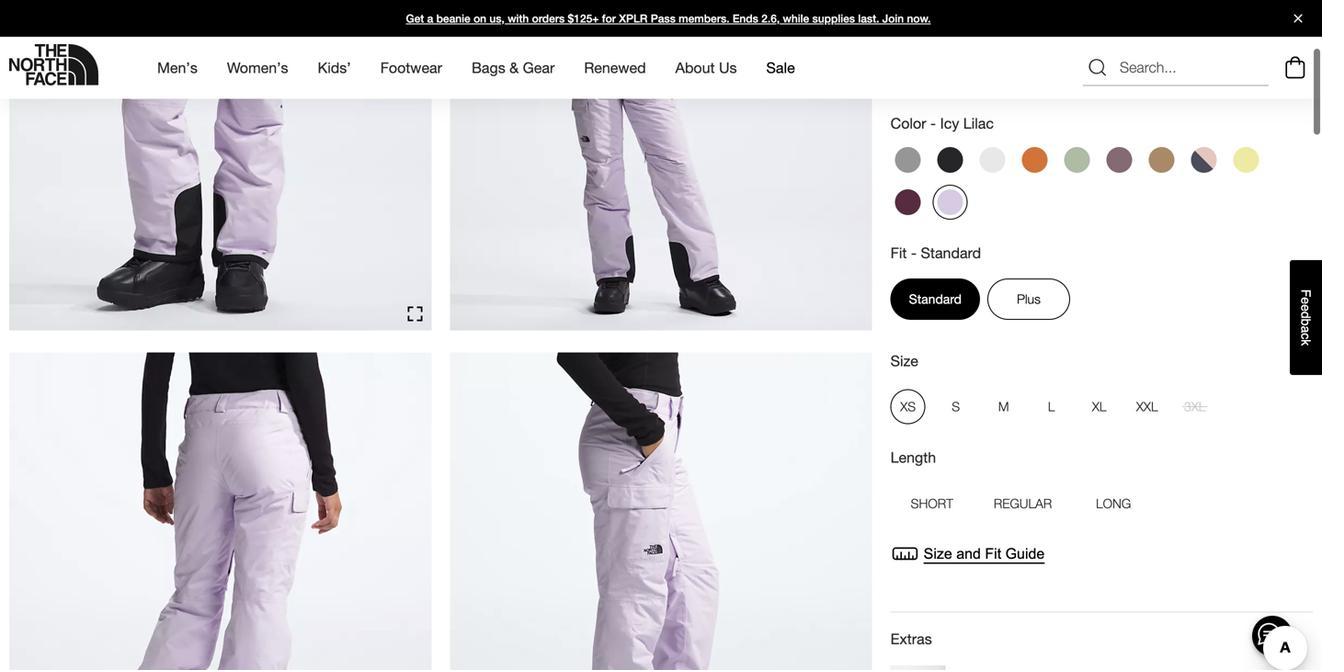 Task type: vqa. For each thing, say whether or not it's contained in the screenshot.
About Us
yes



Task type: describe. For each thing, give the bounding box(es) containing it.
men's
[[157, 59, 198, 76]]

fit - standard
[[891, 244, 981, 262]]

kids' link
[[318, 43, 351, 93]]

b
[[1299, 319, 1314, 326]]

color - icy lilac
[[891, 114, 994, 132]]

the north face home page image
[[9, 44, 98, 86]]

standard inside button
[[909, 291, 962, 307]]

color option group
[[891, 142, 1313, 227]]

Search search field
[[1083, 49, 1269, 86]]

fit inside button
[[985, 546, 1002, 562]]

get a beanie on us, with orders $125+ for xplr pass members. ends 2.6, while supplies last. join now.
[[406, 12, 931, 25]]

women's link
[[227, 43, 288, 93]]

search all image
[[1087, 57, 1109, 79]]

0 vertical spatial fit
[[891, 244, 907, 262]]

Misty Sage radio
[[1060, 142, 1095, 177]]

about
[[675, 59, 715, 76]]

while
[[783, 12, 809, 25]]

last.
[[858, 12, 880, 25]]

plus
[[1017, 291, 1041, 307]]

icy
[[940, 114, 959, 132]]

with
[[508, 12, 529, 25]]

$125+
[[568, 12, 599, 25]]

long button
[[1072, 483, 1155, 525]]

beanie
[[436, 12, 471, 25]]

fawn grey snake charmer print image
[[1107, 147, 1133, 173]]

get
[[406, 12, 424, 25]]

for
[[602, 12, 616, 25]]

renewed
[[584, 59, 646, 76]]

bags & gear
[[472, 59, 555, 76]]

us
[[719, 59, 737, 76]]

0 vertical spatial standard
[[921, 244, 981, 262]]

2.6,
[[762, 12, 780, 25]]

footwear link
[[380, 43, 442, 93]]

f
[[1299, 289, 1314, 297]]

color
[[891, 114, 926, 132]]

f e e d b a c k button
[[1290, 260, 1322, 375]]

pass
[[651, 12, 676, 25]]

guide
[[1006, 546, 1045, 562]]

1 e from the top
[[1299, 297, 1314, 305]]

379 reviews
[[978, 32, 1049, 47]]

Almond Butter radio
[[1145, 142, 1179, 177]]

xs button
[[891, 389, 926, 424]]

xl button
[[1082, 389, 1117, 424]]

boysenberry image
[[895, 189, 921, 215]]

close image
[[1286, 14, 1310, 23]]

379 reviews link
[[906, 32, 1297, 47]]

regular button
[[974, 483, 1072, 525]]

renewed link
[[584, 43, 646, 93]]

2 e from the top
[[1299, 305, 1314, 312]]

tnf medium grey heather image
[[895, 147, 921, 173]]

almond butter image
[[1149, 147, 1175, 173]]

sale
[[766, 59, 795, 76]]

about us link
[[675, 43, 737, 93]]

pink moss faded dye camo print image
[[1191, 147, 1217, 173]]

Boysenberry radio
[[891, 185, 926, 220]]

xplr
[[619, 12, 648, 25]]

d
[[1299, 312, 1314, 319]]

Pink Moss Faded Dye Camo Print radio
[[1187, 142, 1222, 177]]

379
[[978, 32, 1000, 47]]

orders
[[532, 12, 565, 25]]

tnf black image
[[938, 147, 963, 173]]

size for size and fit guide
[[924, 546, 952, 562]]

&
[[510, 59, 519, 76]]

length
[[891, 449, 936, 466]]

get a beanie on us, with orders $125+ for xplr pass members. ends 2.6, while supplies last. join now. link
[[0, 0, 1322, 37]]

f e e d b a c k
[[1299, 289, 1314, 346]]

short button
[[891, 483, 974, 525]]

standard button
[[891, 279, 980, 320]]

size for size
[[891, 352, 918, 370]]

0 vertical spatial a
[[427, 12, 433, 25]]

k
[[1299, 340, 1314, 346]]



Task type: locate. For each thing, give the bounding box(es) containing it.
0 horizontal spatial size
[[891, 352, 918, 370]]

xxl
[[1136, 399, 1158, 414]]

1 horizontal spatial size
[[924, 546, 952, 562]]

list box for length
[[891, 483, 1155, 525]]

mandarin image
[[1022, 147, 1048, 173]]

1 vertical spatial size
[[924, 546, 952, 562]]

now.
[[907, 12, 931, 25]]

TNF Black radio
[[933, 142, 968, 177]]

size left and
[[924, 546, 952, 562]]

gear
[[523, 59, 555, 76]]

list box
[[891, 389, 1313, 424], [891, 483, 1155, 525]]

regular
[[994, 496, 1052, 511]]

plus button
[[988, 279, 1070, 320]]

1 horizontal spatial a
[[1299, 326, 1314, 333]]

list box containing xs
[[891, 389, 1313, 424]]

0 horizontal spatial fit
[[891, 244, 907, 262]]

women's
[[227, 59, 288, 76]]

a inside button
[[1299, 326, 1314, 333]]

0 horizontal spatial -
[[911, 244, 917, 262]]

and
[[957, 546, 981, 562]]

Sun Sprite radio
[[1229, 142, 1264, 177]]

a up k
[[1299, 326, 1314, 333]]

1 horizontal spatial fit
[[985, 546, 1002, 562]]

e up d
[[1299, 297, 1314, 305]]

women's montana ski mitts image
[[891, 666, 946, 670]]

xxl button
[[1130, 389, 1165, 424]]

xl
[[1092, 399, 1107, 414]]

s button
[[939, 389, 973, 424]]

fit down "boysenberry" icon
[[891, 244, 907, 262]]

kids'
[[318, 59, 351, 76]]

icy lilac image
[[938, 189, 963, 215]]

l
[[1048, 399, 1055, 414]]

fit right and
[[985, 546, 1002, 562]]

1 vertical spatial list box
[[891, 483, 1155, 525]]

fit
[[891, 244, 907, 262], [985, 546, 1002, 562]]

supplies
[[812, 12, 855, 25]]

1 vertical spatial -
[[911, 244, 917, 262]]

standard up standard button
[[921, 244, 981, 262]]

extras
[[891, 630, 932, 648]]

footwear
[[380, 59, 442, 76]]

bags
[[472, 59, 505, 76]]

xs
[[900, 399, 916, 414]]

ends
[[733, 12, 758, 25]]

us,
[[490, 12, 505, 25]]

l button
[[1034, 389, 1069, 424]]

long
[[1096, 496, 1131, 511]]

-
[[930, 114, 936, 132], [911, 244, 917, 262]]

c
[[1299, 333, 1314, 340]]

join
[[883, 12, 904, 25]]

2 list box from the top
[[891, 483, 1155, 525]]

e
[[1299, 297, 1314, 305], [1299, 305, 1314, 312]]

size up the xs
[[891, 352, 918, 370]]

1 list box from the top
[[891, 389, 1313, 424]]

3xl
[[1184, 399, 1206, 414]]

sun sprite image
[[1234, 147, 1259, 173]]

on
[[474, 12, 487, 25]]

about us
[[675, 59, 737, 76]]

0 vertical spatial list box
[[891, 389, 1313, 424]]

standard
[[921, 244, 981, 262], [909, 291, 962, 307]]

- for fit
[[911, 244, 917, 262]]

reviews
[[1003, 32, 1049, 47]]

view cart image
[[1281, 54, 1310, 82]]

a
[[427, 12, 433, 25], [1299, 326, 1314, 333]]

Mandarin radio
[[1018, 142, 1053, 177]]

e up b
[[1299, 305, 1314, 312]]

0 horizontal spatial a
[[427, 12, 433, 25]]

- down "boysenberry" icon
[[911, 244, 917, 262]]

1 vertical spatial fit
[[985, 546, 1002, 562]]

Gardenia White radio
[[975, 142, 1010, 177]]

0 vertical spatial size
[[891, 352, 918, 370]]

men's link
[[157, 43, 198, 93]]

1 vertical spatial standard
[[909, 291, 962, 307]]

list box containing short
[[891, 483, 1155, 525]]

Fawn Grey Snake Charmer Print radio
[[1102, 142, 1137, 177]]

lilac
[[963, 114, 994, 132]]

Icy Lilac radio
[[933, 185, 968, 220]]

standard down fit - standard
[[909, 291, 962, 307]]

open full screen image
[[408, 307, 422, 322]]

misty sage image
[[1065, 147, 1090, 173]]

TNF Medium Grey Heather radio
[[891, 142, 926, 177]]

size and fit guide button
[[891, 539, 1045, 569]]

m button
[[986, 389, 1021, 424]]

- left icy
[[930, 114, 936, 132]]

gardenia white image
[[980, 147, 1006, 173]]

list box for size
[[891, 389, 1313, 424]]

s
[[952, 399, 960, 414]]

1 horizontal spatial -
[[930, 114, 936, 132]]

size
[[891, 352, 918, 370], [924, 546, 952, 562]]

size inside 'size and fit guide' button
[[924, 546, 952, 562]]

members.
[[679, 12, 730, 25]]

m
[[998, 399, 1009, 414]]

1 vertical spatial a
[[1299, 326, 1314, 333]]

3xl button
[[1178, 389, 1213, 424]]

0 vertical spatial -
[[930, 114, 936, 132]]

short
[[911, 496, 953, 511]]

a right get
[[427, 12, 433, 25]]

bags & gear link
[[472, 43, 555, 93]]

sale link
[[766, 43, 795, 93]]

size and fit guide
[[924, 546, 1045, 562]]

- for color
[[930, 114, 936, 132]]



